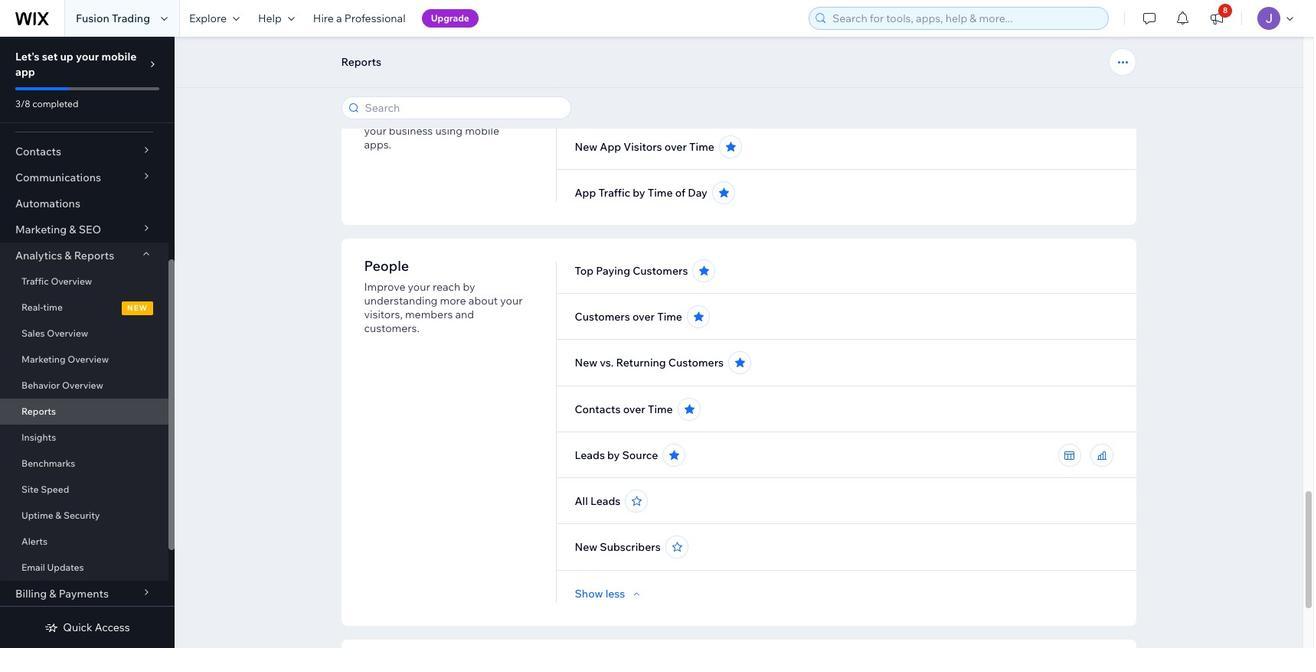 Task type: vqa. For each thing, say whether or not it's contained in the screenshot.
the right "mobile"
yes



Task type: locate. For each thing, give the bounding box(es) containing it.
0 horizontal spatial reports
[[21, 406, 56, 417]]

your left reach
[[408, 280, 430, 294]]

traffic up visitors
[[598, 94, 630, 108]]

overview down marketing overview link
[[62, 380, 103, 391]]

time left the of
[[648, 186, 673, 200]]

&
[[69, 223, 76, 237], [65, 249, 72, 263], [55, 510, 61, 521], [49, 587, 56, 601]]

mobile down fusion trading
[[101, 50, 137, 64]]

email
[[21, 562, 45, 574]]

0 vertical spatial contacts
[[15, 145, 61, 159]]

time up new app visitors over time
[[657, 94, 683, 108]]

& for analytics
[[65, 249, 72, 263]]

2 horizontal spatial by
[[633, 186, 645, 200]]

your right 'about'
[[500, 294, 523, 308]]

insights link
[[0, 425, 168, 451]]

reports link
[[0, 399, 168, 425]]

0 vertical spatial mobile
[[101, 50, 137, 64]]

& down marketing & seo
[[65, 249, 72, 263]]

customers right returning
[[668, 356, 724, 370]]

understanding
[[364, 294, 438, 308]]

marketing inside popup button
[[15, 223, 67, 237]]

day
[[688, 186, 707, 200]]

by left source at the bottom of the page
[[607, 449, 620, 463]]

1 new from the top
[[575, 140, 597, 154]]

traffic
[[598, 94, 630, 108], [598, 186, 630, 200], [21, 276, 49, 287]]

upgrade button
[[422, 9, 478, 28]]

1 horizontal spatial mobile
[[465, 124, 499, 138]]

leads right all
[[590, 495, 621, 508]]

marketing up 'analytics'
[[15, 223, 67, 237]]

time
[[657, 94, 683, 108], [689, 140, 714, 154], [648, 186, 673, 200], [657, 310, 682, 324], [648, 403, 673, 417]]

traffic inside sidebar element
[[21, 276, 49, 287]]

new left vs.
[[575, 356, 597, 370]]

1 horizontal spatial reports
[[74, 249, 114, 263]]

& inside dropdown button
[[65, 249, 72, 263]]

leads
[[575, 449, 605, 463], [590, 495, 621, 508]]

automations link
[[0, 191, 168, 217]]

0 horizontal spatial mobile
[[101, 50, 137, 64]]

reports inside dropdown button
[[74, 249, 114, 263]]

contacts for contacts
[[15, 145, 61, 159]]

customers right paying
[[633, 264, 688, 278]]

marketing up behavior
[[21, 354, 66, 365]]

quick
[[63, 621, 92, 635]]

traffic down visitors
[[598, 186, 630, 200]]

contacts up communications
[[15, 145, 61, 159]]

professional
[[344, 11, 406, 25]]

& inside "link"
[[55, 510, 61, 521]]

app left visitors
[[600, 140, 621, 154]]

0 vertical spatial reports
[[341, 55, 381, 69]]

let's
[[15, 50, 39, 64]]

1 vertical spatial new
[[575, 356, 597, 370]]

your inside members app learn how people engage with your business using mobile apps.
[[364, 124, 386, 138]]

& right uptime
[[55, 510, 61, 521]]

app up new app visitors over time
[[575, 94, 596, 108]]

traffic overview
[[21, 276, 92, 287]]

& right "billing"
[[49, 587, 56, 601]]

contacts inside dropdown button
[[15, 145, 61, 159]]

0 vertical spatial marketing
[[15, 223, 67, 237]]

alerts link
[[0, 529, 168, 555]]

reports down seo
[[74, 249, 114, 263]]

members app learn how people engage with your business using mobile apps.
[[364, 87, 517, 152]]

time
[[43, 302, 63, 313]]

less
[[605, 587, 625, 601]]

help
[[258, 11, 282, 25]]

0 vertical spatial new
[[575, 140, 597, 154]]

business
[[389, 124, 433, 138]]

app traffic by time of day
[[575, 186, 707, 200]]

analytics & reports
[[15, 249, 114, 263]]

reports up insights
[[21, 406, 56, 417]]

email updates
[[21, 562, 84, 574]]

new vs. returning customers
[[575, 356, 724, 370]]

2 vertical spatial reports
[[21, 406, 56, 417]]

all
[[575, 495, 588, 508]]

paying
[[596, 264, 630, 278]]

your right up
[[76, 50, 99, 64]]

leads up all leads
[[575, 449, 605, 463]]

1 horizontal spatial contacts
[[575, 403, 621, 417]]

people
[[418, 110, 453, 124]]

& for billing
[[49, 587, 56, 601]]

communications
[[15, 171, 101, 185]]

& for uptime
[[55, 510, 61, 521]]

over right visitors
[[665, 140, 687, 154]]

app traffic over time
[[575, 94, 683, 108]]

reports down hire a professional
[[341, 55, 381, 69]]

your left "how"
[[364, 124, 386, 138]]

over up new app visitors over time
[[633, 94, 655, 108]]

traffic for over
[[598, 94, 630, 108]]

returning
[[616, 356, 666, 370]]

over up source at the bottom of the page
[[623, 403, 645, 417]]

mobile
[[101, 50, 137, 64], [465, 124, 499, 138]]

mobile inside let's set up your mobile app
[[101, 50, 137, 64]]

site
[[21, 484, 39, 495]]

traffic down 'analytics'
[[21, 276, 49, 287]]

about
[[469, 294, 498, 308]]

benchmarks link
[[0, 451, 168, 477]]

reports
[[341, 55, 381, 69], [74, 249, 114, 263], [21, 406, 56, 417]]

automations
[[15, 197, 80, 211]]

by left the of
[[633, 186, 645, 200]]

1 vertical spatial traffic
[[598, 186, 630, 200]]

2 horizontal spatial reports
[[341, 55, 381, 69]]

traffic overview link
[[0, 269, 168, 295]]

updates
[[47, 562, 84, 574]]

time up new vs. returning customers
[[657, 310, 682, 324]]

reports inside button
[[341, 55, 381, 69]]

your
[[76, 50, 99, 64], [364, 124, 386, 138], [408, 280, 430, 294], [500, 294, 523, 308]]

overview down sales overview link
[[68, 354, 109, 365]]

new app visitors over time
[[575, 140, 714, 154]]

vs.
[[600, 356, 614, 370]]

set
[[42, 50, 58, 64]]

0 horizontal spatial by
[[463, 280, 475, 294]]

new left subscribers
[[575, 541, 597, 554]]

2 vertical spatial new
[[575, 541, 597, 554]]

show less
[[575, 587, 625, 601]]

overview
[[51, 276, 92, 287], [47, 328, 88, 339], [68, 354, 109, 365], [62, 380, 103, 391]]

overview down analytics & reports
[[51, 276, 92, 287]]

1 vertical spatial marketing
[[21, 354, 66, 365]]

contacts down vs.
[[575, 403, 621, 417]]

2 new from the top
[[575, 356, 597, 370]]

site speed link
[[0, 477, 168, 503]]

& left seo
[[69, 223, 76, 237]]

overview up marketing overview
[[47, 328, 88, 339]]

1 vertical spatial contacts
[[575, 403, 621, 417]]

subscribers
[[600, 541, 661, 554]]

0 horizontal spatial contacts
[[15, 145, 61, 159]]

top
[[575, 264, 594, 278]]

top paying customers
[[575, 264, 688, 278]]

fusion
[[76, 11, 109, 25]]

1 vertical spatial mobile
[[465, 124, 499, 138]]

2 vertical spatial by
[[607, 449, 620, 463]]

0 vertical spatial traffic
[[598, 94, 630, 108]]

billing & payments button
[[0, 581, 168, 607]]

2 vertical spatial traffic
[[21, 276, 49, 287]]

customers up vs.
[[575, 310, 630, 324]]

mobile inside members app learn how people engage with your business using mobile apps.
[[465, 124, 499, 138]]

app up people
[[429, 87, 456, 105]]

visitors
[[624, 140, 662, 154]]

your inside let's set up your mobile app
[[76, 50, 99, 64]]

uptime
[[21, 510, 53, 521]]

new left visitors
[[575, 140, 597, 154]]

marketing for marketing overview
[[21, 354, 66, 365]]

by inside people improve your reach by understanding more about your visitors, members and customers.
[[463, 280, 475, 294]]

reports button
[[333, 51, 389, 74]]

hire
[[313, 11, 334, 25]]

overview for behavior overview
[[62, 380, 103, 391]]

customers
[[633, 264, 688, 278], [575, 310, 630, 324], [668, 356, 724, 370]]

all leads
[[575, 495, 621, 508]]

by right reach
[[463, 280, 475, 294]]

show
[[575, 587, 603, 601]]

1 vertical spatial customers
[[575, 310, 630, 324]]

app
[[429, 87, 456, 105], [575, 94, 596, 108], [600, 140, 621, 154], [575, 186, 596, 200]]

3 new from the top
[[575, 541, 597, 554]]

sales
[[21, 328, 45, 339]]

1 vertical spatial by
[[463, 280, 475, 294]]

new
[[127, 303, 148, 313]]

mobile down search field
[[465, 124, 499, 138]]

1 vertical spatial reports
[[74, 249, 114, 263]]



Task type: describe. For each thing, give the bounding box(es) containing it.
improve
[[364, 280, 405, 294]]

0 vertical spatial customers
[[633, 264, 688, 278]]

sales overview link
[[0, 321, 168, 347]]

marketing for marketing & seo
[[15, 223, 67, 237]]

leads by source
[[575, 449, 658, 463]]

app
[[15, 65, 35, 79]]

& for marketing
[[69, 223, 76, 237]]

reports for reports button
[[341, 55, 381, 69]]

overview for marketing overview
[[68, 354, 109, 365]]

sales overview
[[21, 328, 88, 339]]

benchmarks
[[21, 458, 75, 469]]

how
[[395, 110, 416, 124]]

behavior
[[21, 380, 60, 391]]

let's set up your mobile app
[[15, 50, 137, 79]]

3/8
[[15, 98, 30, 110]]

using
[[435, 124, 463, 138]]

members
[[405, 308, 453, 322]]

1 vertical spatial leads
[[590, 495, 621, 508]]

contacts over time
[[575, 403, 673, 417]]

over up returning
[[632, 310, 655, 324]]

hire a professional
[[313, 11, 406, 25]]

analytics & reports button
[[0, 243, 168, 269]]

reports for the reports link
[[21, 406, 56, 417]]

uptime & security link
[[0, 503, 168, 529]]

Search for tools, apps, help & more... field
[[828, 8, 1103, 29]]

overview for traffic overview
[[51, 276, 92, 287]]

new for new app visitors over time
[[575, 140, 597, 154]]

billing & payments
[[15, 587, 109, 601]]

seo
[[79, 223, 101, 237]]

app down new app visitors over time
[[575, 186, 596, 200]]

hire a professional link
[[304, 0, 415, 37]]

access
[[95, 621, 130, 635]]

members
[[364, 87, 426, 105]]

0 vertical spatial by
[[633, 186, 645, 200]]

new for new subscribers
[[575, 541, 597, 554]]

customers.
[[364, 322, 419, 335]]

time up day
[[689, 140, 714, 154]]

overview for sales overview
[[47, 328, 88, 339]]

billing
[[15, 587, 47, 601]]

marketing & seo
[[15, 223, 101, 237]]

security
[[63, 510, 100, 521]]

1 horizontal spatial by
[[607, 449, 620, 463]]

people improve your reach by understanding more about your visitors, members and customers.
[[364, 257, 523, 335]]

help button
[[249, 0, 304, 37]]

site speed
[[21, 484, 69, 495]]

learn
[[364, 110, 392, 124]]

contacts button
[[0, 139, 168, 165]]

communications button
[[0, 165, 168, 191]]

behavior overview
[[21, 380, 103, 391]]

quick access
[[63, 621, 130, 635]]

behavior overview link
[[0, 373, 168, 399]]

email updates link
[[0, 555, 168, 581]]

contacts for contacts over time
[[575, 403, 621, 417]]

time down new vs. returning customers
[[648, 403, 673, 417]]

sidebar element
[[0, 37, 175, 649]]

Search field
[[360, 97, 566, 119]]

up
[[60, 50, 73, 64]]

more
[[440, 294, 466, 308]]

new for new vs. returning customers
[[575, 356, 597, 370]]

speed
[[41, 484, 69, 495]]

real-
[[21, 302, 43, 313]]

source
[[622, 449, 658, 463]]

0 vertical spatial leads
[[575, 449, 605, 463]]

uptime & security
[[21, 510, 100, 521]]

marketing overview link
[[0, 347, 168, 373]]

and
[[455, 308, 474, 322]]

explore
[[189, 11, 227, 25]]

traffic for by
[[598, 186, 630, 200]]

real-time
[[21, 302, 63, 313]]

visitors,
[[364, 308, 403, 322]]

a
[[336, 11, 342, 25]]

app inside members app learn how people engage with your business using mobile apps.
[[429, 87, 456, 105]]

alerts
[[21, 536, 47, 548]]

engage
[[456, 110, 493, 124]]

trading
[[112, 11, 150, 25]]

insights
[[21, 432, 56, 443]]

analytics
[[15, 249, 62, 263]]

quick access button
[[45, 621, 130, 635]]

2 vertical spatial customers
[[668, 356, 724, 370]]

marketing & seo button
[[0, 217, 168, 243]]

8
[[1223, 5, 1228, 15]]

new subscribers
[[575, 541, 661, 554]]

of
[[675, 186, 685, 200]]

with
[[496, 110, 517, 124]]

8 button
[[1200, 0, 1234, 37]]

reach
[[433, 280, 460, 294]]

payments
[[59, 587, 109, 601]]

completed
[[32, 98, 78, 110]]

3/8 completed
[[15, 98, 78, 110]]

show less button
[[575, 587, 644, 601]]



